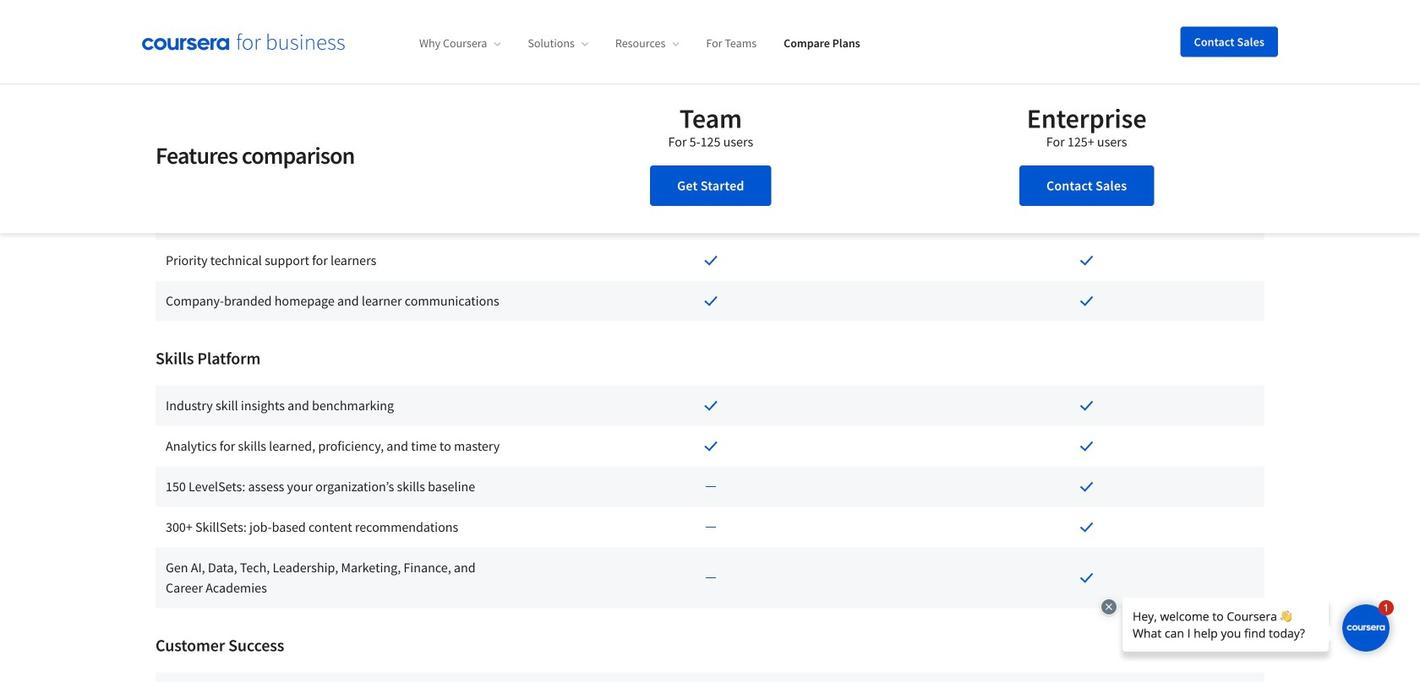 Task type: locate. For each thing, give the bounding box(es) containing it.
coursera for business image
[[142, 33, 345, 50]]



Task type: vqa. For each thing, say whether or not it's contained in the screenshot.
the Earn Your Degree Collection element
no



